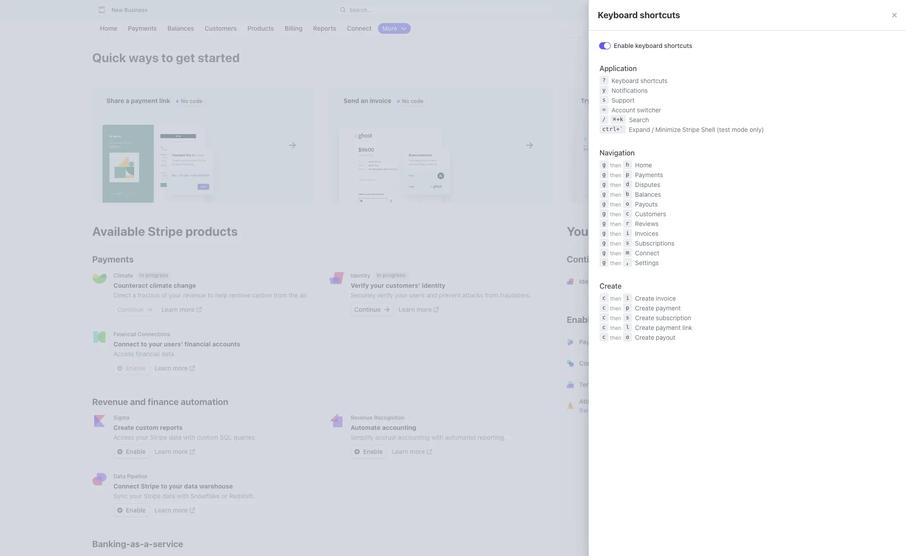 Task type: locate. For each thing, give the bounding box(es) containing it.
5 then from the top
[[610, 201, 622, 208]]

access
[[114, 350, 134, 358], [114, 434, 134, 441]]

g left setup
[[603, 259, 606, 266]]

learn more link for your
[[399, 305, 439, 314]]

0 vertical spatial svg image
[[147, 307, 153, 312]]

learn for of
[[161, 306, 178, 313]]

create subscription
[[635, 314, 692, 322]]

enable down the financial
[[126, 364, 146, 372]]

0 horizontal spatial products
[[186, 224, 238, 239]]

data pipeline connect stripe to your data warehouse sync your stripe data with snowflake or redshift.
[[114, 473, 255, 500]]

0 horizontal spatial in
[[139, 272, 144, 279]]

then for create payment link
[[610, 325, 622, 332]]

1 horizontal spatial progress
[[383, 272, 406, 279]]

data left snowflake
[[163, 492, 175, 500]]

shortcuts right keyboard
[[665, 42, 693, 49]]

g down the g then s
[[603, 249, 606, 256]]

then up g then m
[[610, 240, 622, 247]]

1 horizontal spatial from
[[485, 292, 499, 299]]

attacks
[[463, 292, 483, 299]]

stripe
[[683, 126, 700, 133], [148, 224, 183, 239], [150, 434, 167, 441], [141, 483, 159, 490], [144, 492, 161, 500]]

g inside g then m
[[603, 249, 606, 256]]

1 vertical spatial p
[[626, 304, 630, 311]]

5 g from the top
[[603, 200, 606, 207]]

1 vertical spatial custom
[[197, 434, 218, 441]]

create for create payment
[[635, 304, 655, 312]]

g for disputes
[[603, 181, 606, 188]]

1 vertical spatial access
[[114, 434, 134, 441]]

s for create subscription
[[626, 314, 630, 321]]

g for balances
[[603, 191, 606, 197]]

continue down the a
[[117, 306, 144, 313]]

then inside 'c then p'
[[610, 305, 622, 312]]

i inside the c then i
[[626, 295, 630, 301]]

create for create payment link
[[635, 324, 655, 331]]

continue down your
[[567, 254, 605, 264]]

learn more
[[161, 306, 195, 313], [399, 306, 432, 313], [155, 364, 188, 372], [155, 448, 188, 455], [392, 448, 425, 455], [155, 507, 188, 514]]

1 no from the left
[[181, 98, 188, 104]]

1 horizontal spatial /
[[652, 126, 654, 133]]

0 horizontal spatial from
[[274, 292, 287, 299]]

g for reviews
[[603, 220, 606, 227]]

svg image down the fraction
[[147, 307, 153, 312]]

g inside g then r
[[603, 220, 606, 227]]

in for your
[[377, 272, 381, 279]]

2 horizontal spatial payments
[[635, 171, 663, 179]]

terminal
[[579, 381, 604, 388]]

svg image down verify
[[384, 307, 390, 312]]

g inside g then ,
[[603, 259, 606, 266]]

8 then from the top
[[610, 231, 622, 237]]

c then l
[[603, 324, 630, 332]]

from inside verify your customers' identity securely verify your users and prevent attacks from fraudsters.
[[485, 292, 499, 299]]

learn more down users
[[399, 306, 432, 313]]

terminal link
[[561, 374, 677, 395]]

quick ways to get started
[[92, 50, 240, 65]]

to
[[161, 50, 173, 65], [208, 292, 214, 299], [141, 340, 147, 348], [601, 407, 607, 414], [161, 483, 167, 490]]

payment down the invoice
[[656, 304, 681, 312]]

then up g then r
[[610, 211, 622, 218]]

/ down = on the right top of the page
[[603, 116, 606, 123]]

no code link
[[92, 88, 315, 203], [329, 88, 553, 203]]

learn more link down revenue
[[161, 305, 202, 314]]

svg image down simplify
[[354, 449, 360, 455]]

navigation
[[600, 149, 635, 157]]

0 vertical spatial and
[[427, 292, 437, 299]]

6 then from the top
[[610, 211, 622, 218]]

1 horizontal spatial products
[[596, 224, 648, 239]]

2 i from the top
[[626, 295, 630, 301]]

svg image inside enable button
[[117, 366, 122, 371]]

verify
[[351, 282, 369, 289]]

3 then from the top
[[610, 182, 622, 188]]

1 vertical spatial o
[[626, 334, 630, 340]]

0 vertical spatial payment
[[656, 304, 681, 312]]

custom left sql
[[197, 434, 218, 441]]

create up create payout
[[635, 324, 655, 331]]

in progress up the "climate"
[[139, 272, 168, 279]]

enable link up pipeline
[[114, 446, 149, 458]]

in progress for your
[[377, 272, 406, 279]]

1 horizontal spatial no code link
[[329, 88, 553, 203]]

payment up payout
[[656, 324, 681, 331]]

2 horizontal spatial in progress
[[608, 279, 637, 285]]

2 access from the top
[[114, 434, 134, 441]]

then up 'c then p'
[[610, 296, 622, 302]]

payouts
[[635, 200, 658, 208]]

b
[[626, 191, 630, 197]]

revenue and finance automation
[[92, 397, 228, 407]]

then
[[610, 162, 622, 169], [610, 172, 622, 179], [610, 182, 622, 188], [610, 192, 622, 198], [610, 201, 622, 208], [610, 211, 622, 218], [610, 221, 622, 228], [610, 231, 622, 237], [610, 240, 622, 247], [610, 250, 622, 257], [610, 260, 622, 267], [610, 296, 622, 302], [610, 305, 622, 312], [610, 315, 622, 322], [610, 325, 622, 332], [610, 335, 622, 341]]

more down users
[[417, 306, 432, 313]]

learn more for data
[[155, 507, 188, 514]]

0 horizontal spatial atlas
[[579, 398, 594, 405]]

payments up climate
[[92, 254, 134, 264]]

then up g then , in the right of the page
[[610, 250, 622, 257]]

i down r
[[626, 230, 630, 236]]

with inside revenue recognition automate accounting simplify accrual accounting with automated reporting.
[[432, 434, 444, 441]]

of
[[161, 292, 167, 299]]

0 vertical spatial keyboard shortcuts
[[598, 10, 681, 20]]

and down identity
[[427, 292, 437, 299]]

1 payment from the top
[[656, 304, 681, 312]]

payments down enabled
[[579, 338, 608, 346]]

2 g from the top
[[603, 171, 606, 178]]

then inside 'g then h'
[[610, 162, 622, 169]]

learn
[[161, 306, 178, 313], [399, 306, 415, 313], [155, 364, 171, 372], [155, 448, 171, 455], [392, 448, 409, 455], [155, 507, 171, 514]]

g then s
[[603, 240, 630, 247]]

your inside sigma create custom reports access your stripe data with custom sql queries.
[[136, 434, 148, 441]]

and
[[427, 292, 437, 299], [130, 397, 146, 407]]

1 horizontal spatial svg image
[[147, 307, 153, 312]]

0 vertical spatial financial
[[185, 340, 211, 348]]

1 horizontal spatial code
[[411, 98, 424, 104]]

1 g from the top
[[603, 161, 606, 168]]

create down sigma
[[114, 424, 134, 431]]

0 horizontal spatial revenue
[[92, 397, 128, 407]]

g inside the g then i
[[603, 230, 606, 236]]

g then d
[[603, 181, 630, 188]]

payments up disputes
[[635, 171, 663, 179]]

keyboard shortcuts up notifications
[[612, 77, 668, 84]]

then for reviews
[[610, 221, 622, 228]]

g inside 'g then h'
[[603, 161, 606, 168]]

2 vertical spatial payments
[[579, 338, 608, 346]]

custom left reports at bottom left
[[136, 424, 158, 431]]

0 horizontal spatial no
[[181, 98, 188, 104]]

progress up the c then i
[[614, 279, 637, 285]]

c inside c then o
[[603, 334, 606, 340]]

0 horizontal spatial progress
[[146, 272, 168, 279]]

s inside the g then s
[[626, 240, 630, 246]]

enable for access your stripe data with custom sql queries.
[[126, 448, 146, 455]]

learn down users
[[399, 306, 415, 313]]

more down sigma create custom reports access your stripe data with custom sql queries.
[[173, 448, 188, 455]]

g inside "g then b"
[[603, 191, 606, 197]]

more for accounting
[[410, 448, 425, 455]]

payment for create payment
[[656, 304, 681, 312]]

connect inside financial connections connect to your users' financial accounts access financial data.
[[114, 340, 139, 348]]

revenue inside revenue recognition automate accounting simplify accrual accounting with automated reporting.
[[351, 415, 373, 421]]

enable for simplify accrual accounting with automated reporting.
[[363, 448, 383, 455]]

setup
[[607, 254, 631, 264]]

1 horizontal spatial no
[[402, 98, 409, 104]]

no for second "no code" link from the left
[[402, 98, 409, 104]]

access inside sigma create custom reports access your stripe data with custom sql queries.
[[114, 434, 134, 441]]

more for financial
[[173, 364, 188, 372]]

then up g then d
[[610, 172, 622, 179]]

no code
[[181, 98, 203, 104], [402, 98, 424, 104]]

enable keyboard shortcuts
[[614, 42, 693, 49]]

16 then from the top
[[610, 335, 622, 341]]

no for 1st "no code" link from the left
[[181, 98, 188, 104]]

available
[[92, 224, 145, 239]]

in up the c then i
[[608, 279, 613, 285]]

in for climate
[[139, 272, 144, 279]]

progress up customers'
[[383, 272, 406, 279]]

switch to atlas account button
[[579, 406, 649, 415]]

y
[[603, 87, 606, 93]]

0 horizontal spatial payments
[[92, 254, 134, 264]]

payments inside "link"
[[579, 338, 608, 346]]

1 no code link from the left
[[92, 88, 315, 203]]

1 vertical spatial /
[[652, 126, 654, 133]]

then for connect
[[610, 250, 622, 257]]

1 vertical spatial data
[[184, 483, 198, 490]]

then up the g then p
[[610, 162, 622, 169]]

shortcuts up notifications
[[641, 77, 668, 84]]

then inside the g then p
[[610, 172, 622, 179]]

c down c then l on the bottom of page
[[603, 334, 606, 340]]

1 then from the top
[[610, 162, 622, 169]]

customers'
[[386, 282, 421, 289]]

then inside c then l
[[610, 325, 622, 332]]

progress
[[146, 272, 168, 279], [383, 272, 406, 279], [614, 279, 637, 285]]

continue inside button
[[117, 306, 144, 313]]

learn more down data pipeline connect stripe to your data warehouse sync your stripe data with snowflake or redshift.
[[155, 507, 188, 514]]

with left automated
[[432, 434, 444, 441]]

2 horizontal spatial in
[[608, 279, 613, 285]]

d
[[626, 181, 630, 188]]

learn down data pipeline connect stripe to your data warehouse sync your stripe data with snowflake or redshift.
[[155, 507, 171, 514]]

learn more link down data.
[[155, 364, 195, 373]]

then for create invoice
[[610, 296, 622, 302]]

1 access from the top
[[114, 350, 134, 358]]

svg image down sync
[[117, 508, 122, 513]]

account
[[612, 106, 636, 114], [625, 407, 649, 414]]

c up r
[[626, 210, 630, 217]]

switch
[[579, 407, 599, 414]]

1 vertical spatial account
[[625, 407, 649, 414]]

g for payments
[[603, 171, 606, 178]]

1 o from the top
[[626, 200, 630, 207]]

more down revenue recognition automate accounting simplify accrual accounting with automated reporting.
[[410, 448, 425, 455]]

more for of
[[180, 306, 195, 313]]

svg image for access your stripe data with custom sql queries.
[[117, 449, 122, 455]]

1 code from the left
[[190, 98, 203, 104]]

with inside sigma create custom reports access your stripe data with custom sql queries.
[[183, 434, 195, 441]]

8 g from the top
[[603, 230, 606, 236]]

g then p
[[603, 171, 630, 179]]

more for data
[[173, 507, 188, 514]]

learn for data
[[155, 507, 171, 514]]

more down revenue
[[180, 306, 195, 313]]

g inside g then o
[[603, 200, 606, 207]]

account down support
[[612, 106, 636, 114]]

2 vertical spatial shortcuts
[[641, 77, 668, 84]]

c down 'c then p'
[[603, 314, 606, 321]]

1 i from the top
[[626, 230, 630, 236]]

or
[[222, 492, 228, 500]]

your right of
[[169, 292, 182, 299]]

g then c
[[603, 210, 630, 218]]

then inside g then m
[[610, 250, 622, 257]]

7 g from the top
[[603, 220, 606, 227]]

c for create subscription
[[603, 314, 606, 321]]

1 horizontal spatial payments
[[579, 338, 608, 346]]

financial
[[185, 340, 211, 348], [136, 350, 160, 358]]

o inside c then o
[[626, 334, 630, 340]]

10 then from the top
[[610, 250, 622, 257]]

p inside the g then p
[[626, 171, 630, 178]]

1 horizontal spatial atlas
[[608, 407, 623, 414]]

from right attacks
[[485, 292, 499, 299]]

=
[[603, 106, 606, 113]]

then inside the g then s
[[610, 240, 622, 247]]

/ right expand
[[652, 126, 654, 133]]

1 vertical spatial svg image
[[117, 366, 122, 371]]

revenue
[[92, 397, 128, 407], [351, 415, 373, 421]]

svg image inside continue button
[[147, 307, 153, 312]]

keyboard up notifications
[[612, 77, 639, 84]]

then inside g then o
[[610, 201, 622, 208]]

in up counteract
[[139, 272, 144, 279]]

automate
[[351, 424, 381, 431]]

2 from from the left
[[485, 292, 499, 299]]

4 then from the top
[[610, 192, 622, 198]]

2 payment from the top
[[656, 324, 681, 331]]

direct
[[114, 292, 131, 299]]

0 vertical spatial revenue
[[92, 397, 128, 407]]

o inside g then o
[[626, 200, 630, 207]]

then up g then o
[[610, 192, 622, 198]]

account inside atlas switch to atlas account
[[625, 407, 649, 414]]

0 vertical spatial access
[[114, 350, 134, 358]]

1 horizontal spatial in progress
[[377, 272, 406, 279]]

queries.
[[234, 434, 257, 441]]

1 horizontal spatial no code
[[402, 98, 424, 104]]

/
[[603, 116, 606, 123], [652, 126, 654, 133]]

learn down accrual at the bottom left of page
[[392, 448, 409, 455]]

revenue for revenue and finance automation
[[92, 397, 128, 407]]

then up c then o
[[610, 325, 622, 332]]

create down create payment
[[635, 314, 655, 322]]

1 horizontal spatial in
[[377, 272, 381, 279]]

g inside g then d
[[603, 181, 606, 188]]

0 horizontal spatial continue
[[117, 306, 144, 313]]

1 p from the top
[[626, 171, 630, 178]]

learn for financial
[[155, 364, 171, 372]]

7 then from the top
[[610, 221, 622, 228]]

0 vertical spatial data
[[169, 434, 182, 441]]

2 then from the top
[[610, 172, 622, 179]]

shell
[[701, 126, 715, 133]]

learn more link down revenue recognition automate accounting simplify accrual accounting with automated reporting.
[[392, 447, 432, 456]]

learn more link
[[161, 305, 202, 314], [399, 305, 439, 314], [155, 364, 195, 373], [155, 447, 195, 456], [392, 447, 432, 456], [155, 506, 195, 515]]

enable down simplify
[[363, 448, 383, 455]]

then inside "g then b"
[[610, 192, 622, 198]]

your right sync
[[129, 492, 142, 500]]

o down l
[[626, 334, 630, 340]]

g for home
[[603, 161, 606, 168]]

1 no code from the left
[[181, 98, 203, 104]]

0 vertical spatial custom
[[136, 424, 158, 431]]

0 horizontal spatial and
[[130, 397, 146, 407]]

0 vertical spatial p
[[626, 171, 630, 178]]

g for payouts
[[603, 200, 606, 207]]

data inside sigma create custom reports access your stripe data with custom sql queries.
[[169, 434, 182, 441]]

g down g then r
[[603, 230, 606, 236]]

enable up pipeline
[[126, 448, 146, 455]]

svg image down the financial
[[117, 366, 122, 371]]

c inside c then s
[[603, 314, 606, 321]]

customers
[[635, 210, 667, 218]]

s inside c then s
[[626, 314, 630, 321]]

s up = on the right top of the page
[[603, 96, 606, 103]]

payout
[[656, 334, 676, 341]]

0 horizontal spatial no code
[[181, 98, 203, 104]]

then up the g then i
[[610, 221, 622, 228]]

2 code from the left
[[411, 98, 424, 104]]

c inside 'c then p'
[[603, 304, 606, 311]]

then inside c then s
[[610, 315, 622, 322]]

more
[[180, 306, 195, 313], [417, 306, 432, 313], [173, 364, 188, 372], [173, 448, 188, 455], [410, 448, 425, 455], [173, 507, 188, 514]]

c inside the c then i
[[603, 295, 606, 301]]

your down connections
[[149, 340, 162, 348]]

more for your
[[417, 306, 432, 313]]

svg image
[[384, 307, 390, 312], [117, 449, 122, 455], [354, 449, 360, 455], [117, 508, 122, 513]]

enable
[[614, 42, 634, 49], [126, 364, 146, 372], [126, 448, 146, 455], [363, 448, 383, 455], [126, 507, 146, 514]]

expand
[[629, 126, 650, 133]]

verify
[[377, 292, 393, 299]]

then for create payout
[[610, 335, 622, 341]]

6 g from the top
[[603, 210, 606, 217]]

g inside the g then p
[[603, 171, 606, 178]]

0 horizontal spatial no code link
[[92, 88, 315, 203]]

then inside g then d
[[610, 182, 622, 188]]

svg image inside continue link
[[384, 307, 390, 312]]

then for home
[[610, 162, 622, 169]]

securely
[[351, 292, 376, 299]]

c for create invoice
[[603, 295, 606, 301]]

the
[[289, 292, 298, 299]]

keyboard shortcuts up keyboard
[[598, 10, 681, 20]]

g down g then c
[[603, 220, 606, 227]]

0 vertical spatial i
[[626, 230, 630, 236]]

12 then from the top
[[610, 296, 622, 302]]

2 vertical spatial s
[[626, 314, 630, 321]]

learn more link for of
[[161, 305, 202, 314]]

1 vertical spatial and
[[130, 397, 146, 407]]

1 vertical spatial s
[[626, 240, 630, 246]]

financial down connections
[[136, 350, 160, 358]]

o for navigation
[[626, 200, 630, 207]]

sigma
[[114, 415, 130, 421]]

continue for continue button on the left bottom of page
[[117, 306, 144, 313]]

shortcuts
[[640, 10, 681, 20], [665, 42, 693, 49], [641, 77, 668, 84]]

continue setup
[[567, 254, 631, 264]]

c for create payment link
[[603, 324, 606, 331]]

1 vertical spatial keyboard shortcuts
[[612, 77, 668, 84]]

0 horizontal spatial in progress
[[139, 272, 168, 279]]

search
[[629, 116, 649, 123]]

warehouse
[[199, 483, 233, 490]]

then inside g then ,
[[610, 260, 622, 267]]

continue button
[[114, 304, 156, 316]]

0 vertical spatial o
[[626, 200, 630, 207]]

g for connect
[[603, 249, 606, 256]]

3 g from the top
[[603, 181, 606, 188]]

g inside the g then s
[[603, 240, 606, 246]]

0 horizontal spatial code
[[190, 98, 203, 104]]

stripe inside sigma create custom reports access your stripe data with custom sql queries.
[[150, 434, 167, 441]]

g inside g then c
[[603, 210, 606, 217]]

learn more link for stripe
[[155, 447, 195, 456]]

then inside c then o
[[610, 335, 622, 341]]

connect down the financial
[[114, 340, 139, 348]]

atlas switch to atlas account
[[579, 398, 649, 414]]

1 horizontal spatial and
[[427, 292, 437, 299]]

svg image for enable
[[117, 366, 122, 371]]

s
[[603, 96, 606, 103], [626, 240, 630, 246], [626, 314, 630, 321]]

2 no from the left
[[402, 98, 409, 104]]

accounting down the recognition
[[382, 424, 417, 431]]

13 then from the top
[[610, 305, 622, 312]]

svg image
[[147, 307, 153, 312], [117, 366, 122, 371]]

0 horizontal spatial svg image
[[117, 366, 122, 371]]

0 horizontal spatial financial
[[136, 350, 160, 358]]

then inside g then c
[[610, 211, 622, 218]]

1 vertical spatial revenue
[[351, 415, 373, 421]]

c inside c then l
[[603, 324, 606, 331]]

1 from from the left
[[274, 292, 287, 299]]

g then h
[[603, 161, 630, 169]]

create
[[600, 282, 622, 290], [635, 295, 655, 302], [635, 304, 655, 312], [635, 314, 655, 322], [635, 324, 655, 331], [635, 334, 655, 341], [114, 424, 134, 431]]

c then p
[[603, 304, 630, 312]]

enable link down simplify
[[351, 446, 387, 458]]

in up verify
[[377, 272, 381, 279]]

fraction
[[138, 292, 160, 299]]

identity
[[422, 282, 446, 289]]

your up pipeline
[[136, 434, 148, 441]]

i inside the g then i
[[626, 230, 630, 236]]

then inside the c then i
[[610, 296, 622, 302]]

s for subscriptions
[[626, 240, 630, 246]]

enable link for simplify accrual accounting with automated reporting.
[[351, 446, 387, 458]]

1 horizontal spatial custom
[[197, 434, 218, 441]]

financial right users'
[[185, 340, 211, 348]]

learn more link down reports at bottom left
[[155, 447, 195, 456]]

progress for your
[[383, 272, 406, 279]]

1 vertical spatial payment
[[656, 324, 681, 331]]

1 vertical spatial shortcuts
[[665, 42, 693, 49]]

1 horizontal spatial revenue
[[351, 415, 373, 421]]

g down 'g then h'
[[603, 171, 606, 178]]

no
[[181, 98, 188, 104], [402, 98, 409, 104]]

keyboard
[[598, 10, 638, 20], [612, 77, 639, 84]]

2 o from the top
[[626, 334, 630, 340]]

learn more link for financial
[[155, 364, 195, 373]]

4 g from the top
[[603, 191, 606, 197]]

then inside g then r
[[610, 221, 622, 228]]

data down reports at bottom left
[[169, 434, 182, 441]]

o down b
[[626, 200, 630, 207]]

g down "g then b"
[[603, 200, 606, 207]]

create down create invoice on the right bottom of the page
[[635, 304, 655, 312]]

then for balances
[[610, 192, 622, 198]]

notifications
[[612, 87, 648, 94]]

in progress up customers'
[[377, 272, 406, 279]]

p inside 'c then p'
[[626, 304, 630, 311]]

0 horizontal spatial /
[[603, 116, 606, 123]]

to inside atlas switch to atlas account
[[601, 407, 607, 414]]

c then s
[[603, 314, 630, 322]]

11 g from the top
[[603, 259, 606, 266]]

create left payout
[[635, 334, 655, 341]]

products
[[186, 224, 238, 239], [596, 224, 648, 239]]

g down your products
[[603, 240, 606, 246]]

then inside the g then i
[[610, 231, 622, 237]]

then up c then l on the bottom of page
[[610, 315, 622, 322]]

revenue up sigma
[[92, 397, 128, 407]]

learn more down data.
[[155, 364, 188, 372]]

2 p from the top
[[626, 304, 630, 311]]

15 then from the top
[[610, 325, 622, 332]]

from left the
[[274, 292, 287, 299]]

1 vertical spatial i
[[626, 295, 630, 301]]

1 vertical spatial accounting
[[398, 434, 430, 441]]

11 then from the top
[[610, 260, 622, 267]]

identity up verify
[[351, 272, 370, 279]]

g down g then o
[[603, 210, 606, 217]]

continue for continue link
[[354, 306, 381, 313]]

g
[[603, 161, 606, 168], [603, 171, 606, 178], [603, 181, 606, 188], [603, 191, 606, 197], [603, 200, 606, 207], [603, 210, 606, 217], [603, 220, 606, 227], [603, 230, 606, 236], [603, 240, 606, 246], [603, 249, 606, 256], [603, 259, 606, 266]]

verify your customers' identity securely verify your users and prevent attacks from fraudsters.
[[351, 282, 531, 299]]

then for create payment
[[610, 305, 622, 312]]

create payment
[[635, 304, 681, 312]]

9 g from the top
[[603, 240, 606, 246]]

then up "g then b"
[[610, 182, 622, 188]]

from inside counteract climate change direct a fraction of your revenue to help remove carbon from the air.
[[274, 292, 287, 299]]

create up the c then i
[[600, 282, 622, 290]]

with left snowflake
[[177, 492, 189, 500]]

14 then from the top
[[610, 315, 622, 322]]

l
[[626, 324, 630, 331]]

then for create subscription
[[610, 315, 622, 322]]

access up enable button
[[114, 350, 134, 358]]

9 then from the top
[[610, 240, 622, 247]]

10 g from the top
[[603, 249, 606, 256]]

2 horizontal spatial progress
[[614, 279, 637, 285]]

p
[[626, 171, 630, 178], [626, 304, 630, 311]]

1 horizontal spatial continue
[[354, 306, 381, 313]]

0 vertical spatial /
[[603, 116, 606, 123]]



Task type: vqa. For each thing, say whether or not it's contained in the screenshot.


Task type: describe. For each thing, give the bounding box(es) containing it.
0 vertical spatial s
[[603, 96, 606, 103]]

your inside counteract climate change direct a fraction of your revenue to help remove carbon from the air.
[[169, 292, 182, 299]]

0 vertical spatial keyboard
[[598, 10, 638, 20]]

0 horizontal spatial identity
[[351, 272, 370, 279]]

2 no code from the left
[[402, 98, 424, 104]]

access inside financial connections connect to your users' financial accounts access financial data.
[[114, 350, 134, 358]]

learn more for financial
[[155, 364, 188, 372]]

mode
[[732, 126, 748, 133]]

enable link for access your stripe data with custom sql queries.
[[114, 446, 149, 458]]

a-
[[144, 539, 153, 549]]

accrual
[[375, 434, 396, 441]]

connect up settings
[[635, 249, 660, 257]]

climate
[[150, 282, 172, 289]]

with inside data pipeline connect stripe to your data warehouse sync your stripe data with snowflake or redshift.
[[177, 492, 189, 500]]

2 vertical spatial data
[[163, 492, 175, 500]]

i for invoices
[[626, 230, 630, 236]]

create for create invoice
[[635, 295, 655, 302]]

connect link
[[561, 353, 677, 374]]

carbon
[[252, 292, 272, 299]]

ctrl+`
[[603, 126, 623, 132]]

counteract
[[114, 282, 148, 289]]

g for invoices
[[603, 230, 606, 236]]

learn more for your
[[399, 306, 432, 313]]

sigma create custom reports access your stripe data with custom sql queries.
[[114, 415, 257, 441]]

support
[[612, 96, 635, 104]]

⌘+k
[[613, 116, 624, 123]]

learn for accounting
[[392, 448, 409, 455]]

g then o
[[603, 200, 630, 208]]

create inside sigma create custom reports access your stripe data with custom sql queries.
[[114, 424, 134, 431]]

c then i
[[603, 295, 630, 302]]

ways
[[129, 50, 159, 65]]

create payment link
[[635, 324, 693, 331]]

banking-as-a-service
[[92, 539, 183, 549]]

your up verify
[[371, 282, 384, 289]]

home
[[635, 161, 652, 169]]

as-
[[130, 539, 144, 549]]

to inside data pipeline connect stripe to your data warehouse sync your stripe data with snowflake or redshift.
[[161, 483, 167, 490]]

svg image for continue
[[147, 307, 153, 312]]

then for invoices
[[610, 231, 622, 237]]

g then ,
[[603, 259, 630, 267]]

your
[[567, 224, 593, 239]]

enable for sync your stripe data with snowflake or redshift.
[[126, 507, 146, 514]]

2 horizontal spatial continue
[[567, 254, 605, 264]]

create invoice
[[635, 295, 676, 302]]

enable button
[[114, 362, 149, 375]]

invoice
[[656, 295, 676, 302]]

quick
[[92, 50, 126, 65]]

p for navigation
[[626, 171, 630, 178]]

c for create payment
[[603, 304, 606, 311]]

g then r
[[603, 220, 630, 228]]

continue link
[[351, 304, 393, 316]]

sql
[[220, 434, 232, 441]]

link
[[683, 324, 693, 331]]

settings
[[635, 259, 659, 267]]

banking-
[[92, 539, 130, 549]]

g then m
[[603, 249, 630, 257]]

connect inside data pipeline connect stripe to your data warehouse sync your stripe data with snowflake or redshift.
[[114, 483, 139, 490]]

0 horizontal spatial custom
[[136, 424, 158, 431]]

then for settings
[[610, 260, 622, 267]]

learn more link for accounting
[[392, 447, 432, 456]]

svg image for sync your stripe data with snowflake or redshift.
[[117, 508, 122, 513]]

learn more for accounting
[[392, 448, 425, 455]]

g for subscriptions
[[603, 240, 606, 246]]

r
[[626, 220, 630, 227]]

2 no code link from the left
[[329, 88, 553, 203]]

pipeline
[[127, 473, 147, 480]]

enable up application at right
[[614, 42, 634, 49]]

1 vertical spatial financial
[[136, 350, 160, 358]]

account switcher
[[612, 106, 661, 114]]

remove
[[229, 292, 250, 299]]

c then o
[[603, 334, 630, 341]]

learn more for stripe
[[155, 448, 188, 455]]

your left 'warehouse'
[[169, 483, 183, 490]]

i for create invoice
[[626, 295, 630, 301]]

c inside g then c
[[626, 210, 630, 217]]

change
[[174, 282, 196, 289]]

svg image for simplify accrual accounting with automated reporting.
[[354, 449, 360, 455]]

,
[[626, 259, 630, 266]]

switcher
[[637, 106, 661, 114]]

simplify
[[351, 434, 374, 441]]

0 vertical spatial accounting
[[382, 424, 417, 431]]

2 products from the left
[[596, 224, 648, 239]]

snowflake
[[191, 492, 220, 500]]

enabled
[[567, 315, 601, 325]]

then for payouts
[[610, 201, 622, 208]]

redshift.
[[229, 492, 255, 500]]

?
[[603, 77, 606, 84]]

1 horizontal spatial financial
[[185, 340, 211, 348]]

more for stripe
[[173, 448, 188, 455]]

then for subscriptions
[[610, 240, 622, 247]]

counteract climate change direct a fraction of your revenue to help remove carbon from the air.
[[114, 282, 308, 299]]

finance
[[148, 397, 179, 407]]

0 vertical spatial payments
[[635, 171, 663, 179]]

a
[[133, 292, 136, 299]]

h
[[626, 161, 630, 168]]

connections
[[138, 331, 170, 338]]

0 vertical spatial atlas
[[579, 398, 594, 405]]

financial
[[114, 331, 136, 338]]

users'
[[164, 340, 183, 348]]

prevent
[[439, 292, 461, 299]]

revenue
[[183, 292, 206, 299]]

learn more for of
[[161, 306, 195, 313]]

disputes
[[635, 181, 661, 188]]

create for create payout
[[635, 334, 655, 341]]

learn more link for data
[[155, 506, 195, 515]]

your inside financial connections connect to your users' financial accounts access financial data.
[[149, 340, 162, 348]]

automated
[[445, 434, 476, 441]]

0 vertical spatial account
[[612, 106, 636, 114]]

minimize
[[656, 126, 681, 133]]

connect up terminal
[[579, 360, 604, 367]]

and inside verify your customers' identity securely verify your users and prevent attacks from fraudsters.
[[427, 292, 437, 299]]

create for create subscription
[[635, 314, 655, 322]]

data
[[114, 473, 126, 480]]

payment for create payment link
[[656, 324, 681, 331]]

g for settings
[[603, 259, 606, 266]]

1 products from the left
[[186, 224, 238, 239]]

available stripe products
[[92, 224, 238, 239]]

enable inside button
[[126, 364, 146, 372]]

create for create
[[600, 282, 622, 290]]

c for create payout
[[603, 334, 606, 340]]

progress for climate
[[146, 272, 168, 279]]

then for disputes
[[610, 182, 622, 188]]

your down customers'
[[395, 292, 408, 299]]

get
[[176, 50, 195, 65]]

data.
[[161, 350, 176, 358]]

balances
[[635, 191, 661, 198]]

g then b
[[603, 191, 630, 198]]

revenue for revenue recognition automate accounting simplify accrual accounting with automated reporting.
[[351, 415, 373, 421]]

learn for your
[[399, 306, 415, 313]]

then for customers
[[610, 211, 622, 218]]

learn for stripe
[[155, 448, 171, 455]]

1 vertical spatial keyboard
[[612, 77, 639, 84]]

only)
[[750, 126, 764, 133]]

sync
[[114, 492, 128, 500]]

g then i
[[603, 230, 630, 237]]

to inside financial connections connect to your users' financial accounts access financial data.
[[141, 340, 147, 348]]

in progress for climate
[[139, 272, 168, 279]]

1 vertical spatial payments
[[92, 254, 134, 264]]

g for customers
[[603, 210, 606, 217]]

climate
[[114, 272, 133, 279]]

fraudsters.
[[500, 292, 531, 299]]

reviews
[[635, 220, 659, 227]]

1 horizontal spatial identity
[[579, 278, 602, 285]]

then for payments
[[610, 172, 622, 179]]

0 vertical spatial shortcuts
[[640, 10, 681, 20]]

invoices
[[635, 230, 659, 237]]

o for create
[[626, 334, 630, 340]]

p for create
[[626, 304, 630, 311]]

svg image for securely verify your users and prevent attacks from fraudsters.
[[384, 307, 390, 312]]

financial connections connect to your users' financial accounts access financial data.
[[114, 331, 240, 358]]

service
[[153, 539, 183, 549]]

reporting.
[[478, 434, 506, 441]]

keyboard
[[636, 42, 663, 49]]

1 vertical spatial atlas
[[608, 407, 623, 414]]

to inside counteract climate change direct a fraction of your revenue to help remove carbon from the air.
[[208, 292, 214, 299]]

enable link for sync your stripe data with snowflake or redshift.
[[114, 504, 149, 517]]



